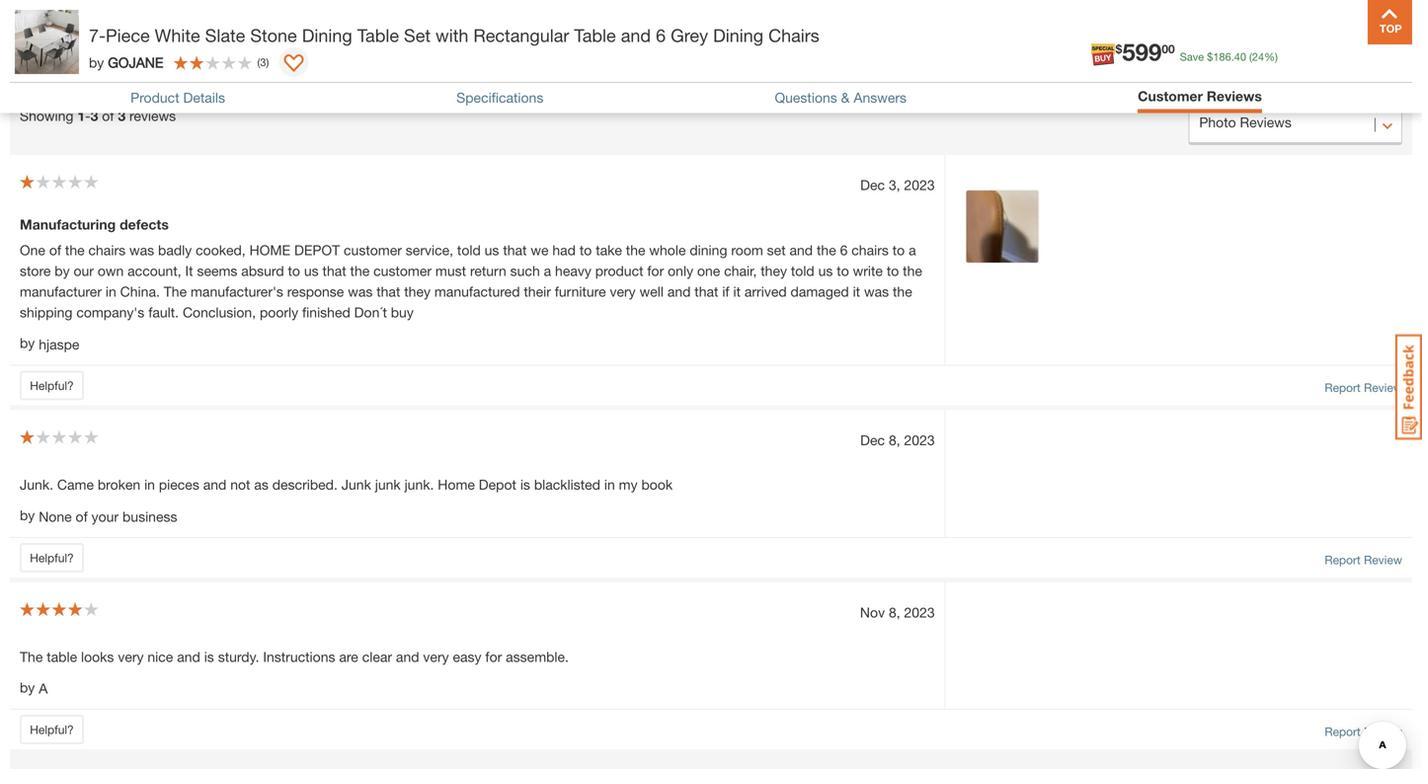 Task type: vqa. For each thing, say whether or not it's contained in the screenshot.
1st features from the bottom of the page
no



Task type: locate. For each thing, give the bounding box(es) containing it.
in left pieces
[[144, 477, 155, 493]]

grey
[[671, 25, 709, 46]]

2 helpful? from the top
[[30, 551, 74, 565]]

gojane
[[108, 54, 164, 70]]

product details button
[[131, 90, 225, 106], [131, 90, 225, 106]]

0 vertical spatial 2023
[[905, 177, 935, 193]]

finished
[[302, 304, 351, 321]]

1 horizontal spatial told
[[791, 263, 815, 279]]

chair,
[[725, 263, 757, 279]]

pieces
[[159, 477, 199, 493]]

dec for dec 8, 2023
[[861, 432, 885, 449]]

1 vertical spatial is
[[204, 649, 214, 665]]

customer right depot
[[344, 242, 402, 258]]

none of your business button
[[39, 507, 177, 527]]

the up our
[[65, 242, 85, 258]]

and right nice at the left bottom of page
[[177, 649, 200, 665]]

save
[[1181, 50, 1205, 63]]

1 vertical spatial of
[[49, 242, 61, 258]]

huntington park
[[126, 38, 241, 57]]

0 horizontal spatial is
[[204, 649, 214, 665]]

0 horizontal spatial of
[[49, 242, 61, 258]]

is right depot
[[521, 477, 531, 493]]

report review for nov 8, 2023
[[1326, 725, 1403, 739]]

6 left grey
[[656, 25, 666, 46]]

rectangular
[[474, 25, 570, 46]]

0 vertical spatial they
[[761, 263, 788, 279]]

fault.
[[148, 304, 179, 321]]

details
[[183, 90, 225, 106]]

3 helpful? button from the top
[[20, 716, 84, 745]]

junk.
[[20, 477, 53, 493]]

0 horizontal spatial it
[[734, 284, 741, 300]]

3 left reviews
[[118, 108, 126, 124]]

for up well
[[648, 263, 664, 279]]

diy
[[1196, 52, 1221, 71]]

take
[[596, 242, 622, 258]]

1 vertical spatial dec
[[861, 432, 885, 449]]

that left if
[[695, 284, 719, 300]]

by left none
[[20, 507, 35, 524]]

2 report review from the top
[[1326, 553, 1403, 567]]

very inside manufacturing defects one of the chairs was badly cooked, home depot customer service, told us that we had to take the whole dining room set and the 6 chairs to a store by our own account, it seems absurd to us that the customer must return such a heavy product for only one chair, they told us to write to the manufacturer in china. the manufacturer's response was that they manufactured their furniture very well and that if it arrived damaged it was the shipping company's fault. conclusion, poorly finished don´t buy
[[610, 284, 636, 300]]

2 review from the top
[[1365, 553, 1403, 567]]

0 vertical spatial dec
[[861, 177, 885, 193]]

assemble.
[[506, 649, 569, 665]]

it down write on the right of page
[[853, 284, 861, 300]]

1 2023 from the top
[[905, 177, 935, 193]]

$
[[1116, 42, 1123, 56], [1208, 50, 1214, 63]]

2 2023 from the top
[[905, 432, 935, 449]]

by inside manufacturing defects one of the chairs was badly cooked, home depot customer service, told us that we had to take the whole dining room set and the 6 chairs to a store by our own account, it seems absurd to us that the customer must return such a heavy product for only one chair, they told us to write to the manufacturer in china. the manufacturer's response was that they manufactured their furniture very well and that if it arrived damaged it was the shipping company's fault. conclusion, poorly finished don´t buy
[[55, 263, 70, 279]]

1 8, from the top
[[889, 432, 901, 449]]

broken
[[98, 477, 141, 493]]

very left nice at the left bottom of page
[[118, 649, 144, 665]]

review for dec 8, 2023
[[1365, 553, 1403, 567]]

dec 3, 2023
[[861, 177, 935, 193]]

0 horizontal spatial $
[[1116, 42, 1123, 56]]

helpful? down a button
[[30, 723, 74, 737]]

dec
[[861, 177, 885, 193], [861, 432, 885, 449]]

customer reviews button
[[1139, 88, 1263, 108], [1139, 88, 1263, 104]]

review
[[1365, 381, 1403, 395], [1365, 553, 1403, 567], [1365, 725, 1403, 739]]

a down dec 3, 2023
[[909, 242, 917, 258]]

shipping
[[20, 304, 73, 321]]

1 report from the top
[[1326, 381, 1362, 395]]

it
[[185, 263, 193, 279]]

1 horizontal spatial (
[[1250, 50, 1253, 63]]

8, for dec
[[889, 432, 901, 449]]

2 horizontal spatial very
[[610, 284, 636, 300]]

by inside by hjaspe
[[20, 335, 35, 351]]

told up damaged
[[791, 263, 815, 279]]

1 horizontal spatial in
[[144, 477, 155, 493]]

0 horizontal spatial chairs
[[88, 242, 126, 258]]

and down only
[[668, 284, 691, 300]]

1 vertical spatial 6
[[841, 242, 848, 258]]

helpful? down none
[[30, 551, 74, 565]]

that
[[503, 242, 527, 258], [323, 263, 347, 279], [377, 284, 401, 300], [695, 284, 719, 300]]

$ 599 00
[[1116, 38, 1176, 66]]

0 horizontal spatial us
[[304, 263, 319, 279]]

2 vertical spatial review
[[1365, 725, 1403, 739]]

1 vertical spatial helpful?
[[30, 551, 74, 565]]

0 horizontal spatial table
[[357, 25, 399, 46]]

1 vertical spatial 8,
[[889, 605, 901, 621]]

stone
[[250, 25, 297, 46]]

by for by hjaspe
[[20, 335, 35, 351]]

0 horizontal spatial the
[[20, 649, 43, 665]]

1 horizontal spatial it
[[853, 284, 861, 300]]

3 report from the top
[[1326, 725, 1362, 739]]

dec for dec 3, 2023
[[861, 177, 885, 193]]

$ right save
[[1208, 50, 1214, 63]]

( right 40
[[1250, 50, 1253, 63]]

2 horizontal spatial of
[[102, 108, 114, 124]]

they down set
[[761, 263, 788, 279]]

was up don´t
[[348, 284, 373, 300]]

dining up display image
[[302, 25, 352, 46]]

1 review from the top
[[1365, 381, 1403, 395]]

the right write on the right of page
[[903, 263, 923, 279]]

questions & answers button
[[775, 90, 907, 106], [775, 90, 907, 106]]

product
[[596, 263, 644, 279]]

1 horizontal spatial 6
[[841, 242, 848, 258]]

diy button
[[1177, 24, 1240, 71]]

by left hjaspe
[[20, 335, 35, 351]]

services button
[[1090, 24, 1153, 71]]

a
[[39, 681, 48, 697]]

by:
[[405, 28, 424, 44]]

1 chairs from the left
[[88, 242, 126, 258]]

1 helpful? button from the top
[[20, 371, 84, 401]]

the up fault.
[[164, 284, 187, 300]]

$ inside "$ 599 00"
[[1116, 42, 1123, 56]]

chairs
[[88, 242, 126, 258], [852, 242, 889, 258]]

customer
[[1139, 88, 1204, 104]]

by inside by a
[[20, 680, 35, 696]]

they up buy
[[404, 284, 431, 300]]

report review button for nov 8, 2023
[[1326, 723, 1403, 741]]

1 vertical spatial they
[[404, 284, 431, 300]]

0 horizontal spatial very
[[118, 649, 144, 665]]

by left a at the bottom
[[20, 680, 35, 696]]

2 vertical spatial 2023
[[905, 605, 935, 621]]

by inside by none of your business
[[20, 507, 35, 524]]

2 dec from the top
[[861, 432, 885, 449]]

1 vertical spatial report
[[1326, 553, 1362, 567]]

and
[[621, 25, 651, 46], [790, 242, 813, 258], [668, 284, 691, 300], [203, 477, 227, 493], [177, 649, 200, 665], [396, 649, 420, 665]]

3 2023 from the top
[[905, 605, 935, 621]]

2 vertical spatial helpful? button
[[20, 716, 84, 745]]

told up must
[[457, 242, 481, 258]]

3 review from the top
[[1365, 725, 1403, 739]]

report review button for dec 8, 2023
[[1326, 551, 1403, 569]]

showing 1 - 3 of 3 reviews
[[20, 108, 176, 124]]

helpful? button for table
[[20, 716, 84, 745]]

table right rectangular at the top left of page
[[575, 25, 616, 46]]

one
[[20, 242, 45, 258]]

in down "own"
[[106, 284, 116, 300]]

1 report review from the top
[[1326, 381, 1403, 395]]

helpful? for came
[[30, 551, 74, 565]]

questions
[[775, 90, 838, 106]]

0 vertical spatial of
[[102, 108, 114, 124]]

0 vertical spatial 8,
[[889, 432, 901, 449]]

1 vertical spatial 2023
[[905, 432, 935, 449]]

0 vertical spatial report review button
[[1326, 379, 1403, 397]]

chairs up "own"
[[88, 242, 126, 258]]

0 vertical spatial is
[[521, 477, 531, 493]]

and left not
[[203, 477, 227, 493]]

1
[[77, 108, 85, 124]]

a
[[909, 242, 917, 258], [544, 263, 552, 279]]

3 report review from the top
[[1326, 725, 1403, 739]]

manufacturer
[[20, 284, 102, 300]]

not
[[230, 477, 250, 493]]

report review
[[1326, 381, 1403, 395], [1326, 553, 1403, 567], [1326, 725, 1403, 739]]

2 helpful? button from the top
[[20, 543, 84, 573]]

1 vertical spatial report review button
[[1326, 551, 1403, 569]]

0 vertical spatial for
[[648, 263, 664, 279]]

0 horizontal spatial in
[[106, 284, 116, 300]]

customer down service, on the left of the page
[[374, 263, 432, 279]]

for right "easy"
[[486, 649, 502, 665]]

of right -
[[102, 108, 114, 124]]

2 8, from the top
[[889, 605, 901, 621]]

1 horizontal spatial the
[[164, 284, 187, 300]]

dining right grey
[[714, 25, 764, 46]]

0 vertical spatial helpful?
[[30, 379, 74, 393]]

instructions
[[263, 649, 335, 665]]

1 horizontal spatial us
[[485, 242, 499, 258]]

must
[[436, 263, 466, 279]]

of right one
[[49, 242, 61, 258]]

-
[[85, 108, 90, 124]]

nov
[[861, 605, 885, 621]]

0 vertical spatial customer
[[344, 242, 402, 258]]

2 it from the left
[[853, 284, 861, 300]]

6 up damaged
[[841, 242, 848, 258]]

1 it from the left
[[734, 284, 741, 300]]

none
[[39, 509, 72, 525]]

0 vertical spatial a
[[909, 242, 917, 258]]

2 horizontal spatial 3
[[260, 56, 266, 69]]

by for by none of your business
[[20, 507, 35, 524]]

for
[[648, 263, 664, 279], [486, 649, 502, 665]]

and right clear
[[396, 649, 420, 665]]

0 vertical spatial report review
[[1326, 381, 1403, 395]]

0 vertical spatial review
[[1365, 381, 1403, 395]]

(
[[1250, 50, 1253, 63], [257, 56, 260, 69]]

2 vertical spatial of
[[76, 509, 88, 525]]

1 vertical spatial review
[[1365, 553, 1403, 567]]

by up manufacturer
[[55, 263, 70, 279]]

1 horizontal spatial dining
[[714, 25, 764, 46]]

room
[[732, 242, 764, 258]]

0 horizontal spatial 6
[[656, 25, 666, 46]]

0 horizontal spatial a
[[544, 263, 552, 279]]

by for by a
[[20, 680, 35, 696]]

3 down stone
[[260, 56, 266, 69]]

to right write on the right of page
[[887, 263, 900, 279]]

of left your
[[76, 509, 88, 525]]

0 vertical spatial the
[[164, 284, 187, 300]]

1 helpful? from the top
[[30, 379, 74, 393]]

2 report review button from the top
[[1326, 551, 1403, 569]]

3 helpful? from the top
[[30, 723, 74, 737]]

chairs up write on the right of page
[[852, 242, 889, 258]]

by down the 7-
[[89, 54, 104, 70]]

the inside manufacturing defects one of the chairs was badly cooked, home depot customer service, told us that we had to take the whole dining room set and the 6 chairs to a store by our own account, it seems absurd to us that the customer must return such a heavy product for only one chair, they told us to write to the manufacturer in china. the manufacturer's response was that they manufactured their furniture very well and that if it arrived damaged it was the shipping company's fault. conclusion, poorly finished don´t buy
[[164, 284, 187, 300]]

helpful? for table
[[30, 723, 74, 737]]

furniture
[[555, 284, 606, 300]]

$ left 00
[[1116, 42, 1123, 56]]

that up such
[[503, 242, 527, 258]]

very left "easy"
[[423, 649, 449, 665]]

click to redirect to view my cart page image
[[1362, 24, 1385, 47]]

1 horizontal spatial table
[[575, 25, 616, 46]]

1 horizontal spatial for
[[648, 263, 664, 279]]

3 right 1
[[90, 108, 98, 124]]

is left the "sturdy."
[[204, 649, 214, 665]]

1 dec from the top
[[861, 177, 885, 193]]

save $ 186 . 40 ( 24 %)
[[1181, 50, 1279, 63]]

that down depot
[[323, 263, 347, 279]]

2 vertical spatial report review button
[[1326, 723, 1403, 741]]

helpful? down the hjaspe button
[[30, 379, 74, 393]]

&
[[842, 90, 850, 106]]

by hjaspe
[[20, 335, 79, 353]]

00
[[1162, 42, 1176, 56]]

0 horizontal spatial told
[[457, 242, 481, 258]]

1 vertical spatial helpful? button
[[20, 543, 84, 573]]

1 horizontal spatial $
[[1208, 50, 1214, 63]]

1 vertical spatial report review
[[1326, 553, 1403, 567]]

product
[[131, 90, 179, 106]]

2 vertical spatial helpful?
[[30, 723, 74, 737]]

specifications button
[[457, 90, 544, 106], [457, 90, 544, 106]]

report review for dec 3, 2023
[[1326, 381, 1403, 395]]

to down dec 3, 2023
[[893, 242, 905, 258]]

table left by: on the left
[[357, 25, 399, 46]]

2 report from the top
[[1326, 553, 1362, 567]]

to up response
[[288, 263, 300, 279]]

it
[[734, 284, 741, 300], [853, 284, 861, 300]]

and right set
[[790, 242, 813, 258]]

helpful? button down a button
[[20, 716, 84, 745]]

piece
[[106, 25, 150, 46]]

by for by gojane
[[89, 54, 104, 70]]

us up return
[[485, 242, 499, 258]]

clear
[[362, 649, 392, 665]]

0 vertical spatial helpful? button
[[20, 371, 84, 401]]

buy
[[391, 304, 414, 321]]

3
[[260, 56, 266, 69], [90, 108, 98, 124], [118, 108, 126, 124]]

was up account,
[[129, 242, 154, 258]]

a down the we in the left of the page
[[544, 263, 552, 279]]

24
[[1253, 50, 1265, 63]]

0 horizontal spatial for
[[486, 649, 502, 665]]

the
[[65, 242, 85, 258], [626, 242, 646, 258], [817, 242, 837, 258], [350, 263, 370, 279], [903, 263, 923, 279], [893, 284, 913, 300]]

conclusion,
[[183, 304, 256, 321]]

2023 for dec 3, 2023
[[905, 177, 935, 193]]

1 horizontal spatial chairs
[[852, 242, 889, 258]]

table
[[357, 25, 399, 46], [575, 25, 616, 46]]

with
[[436, 25, 469, 46]]

us up damaged
[[819, 263, 833, 279]]

whole
[[650, 242, 686, 258]]

1 horizontal spatial was
[[348, 284, 373, 300]]

it right if
[[734, 284, 741, 300]]

3 report review button from the top
[[1326, 723, 1403, 741]]

the up don´t
[[350, 263, 370, 279]]

2 horizontal spatial us
[[819, 263, 833, 279]]

poorly
[[260, 304, 299, 321]]

0 vertical spatial report
[[1326, 381, 1362, 395]]

( left )
[[257, 56, 260, 69]]

0 horizontal spatial they
[[404, 284, 431, 300]]

1 report review button from the top
[[1326, 379, 1403, 397]]

helpful? button down none
[[20, 543, 84, 573]]

1 horizontal spatial of
[[76, 509, 88, 525]]

1 horizontal spatial a
[[909, 242, 917, 258]]

the right damaged
[[893, 284, 913, 300]]

home
[[250, 242, 291, 258]]

return
[[470, 263, 507, 279]]

2 vertical spatial report review
[[1326, 725, 1403, 739]]

set
[[768, 242, 786, 258]]

us up response
[[304, 263, 319, 279]]

the left table
[[20, 649, 43, 665]]

junk.
[[405, 477, 434, 493]]

in left my
[[605, 477, 615, 493]]

helpful? button down the hjaspe button
[[20, 371, 84, 401]]

was down write on the right of page
[[865, 284, 889, 300]]

0 horizontal spatial dining
[[302, 25, 352, 46]]

report for dec 8, 2023
[[1326, 553, 1362, 567]]

very down product
[[610, 284, 636, 300]]

dining
[[302, 25, 352, 46], [714, 25, 764, 46]]

1 vertical spatial told
[[791, 263, 815, 279]]

2 vertical spatial report
[[1326, 725, 1362, 739]]



Task type: describe. For each thing, give the bounding box(es) containing it.
write
[[853, 263, 883, 279]]

the up damaged
[[817, 242, 837, 258]]

book
[[642, 477, 673, 493]]

are
[[339, 649, 359, 665]]

product details
[[131, 90, 225, 106]]

park
[[209, 38, 241, 57]]

store
[[20, 263, 51, 279]]

account,
[[128, 263, 181, 279]]

helpful? button for came
[[20, 543, 84, 573]]

that up buy
[[377, 284, 401, 300]]

What can we help you find today? search field
[[392, 27, 935, 68]]

)
[[266, 56, 269, 69]]

0 vertical spatial 6
[[656, 25, 666, 46]]

186
[[1214, 50, 1232, 63]]

a button
[[39, 679, 48, 700]]

blacklisted
[[534, 477, 601, 493]]

manufacturing
[[20, 216, 116, 233]]

came
[[57, 477, 94, 493]]

sturdy.
[[218, 649, 259, 665]]

1 table from the left
[[357, 25, 399, 46]]

our
[[74, 263, 94, 279]]

1 horizontal spatial they
[[761, 263, 788, 279]]

showing
[[20, 108, 74, 124]]

filter
[[371, 28, 401, 44]]

we
[[531, 242, 549, 258]]

junk
[[342, 477, 371, 493]]

response
[[287, 284, 344, 300]]

filter by:
[[371, 28, 424, 44]]

2 horizontal spatial was
[[865, 284, 889, 300]]

junk. came broken in pieces and not as described. junk junk junk. home depot is blacklisted in my book
[[20, 477, 673, 493]]

table
[[47, 649, 77, 665]]

manufactured
[[435, 284, 520, 300]]

to left write on the right of page
[[837, 263, 850, 279]]

of inside by none of your business
[[76, 509, 88, 525]]

junk
[[375, 477, 401, 493]]

heavy
[[555, 263, 592, 279]]

599
[[1123, 38, 1162, 66]]

feedback link image
[[1396, 334, 1423, 441]]

own
[[98, 263, 124, 279]]

1 horizontal spatial is
[[521, 477, 531, 493]]

( 3 )
[[257, 56, 269, 69]]

huntington
[[126, 38, 205, 57]]

the up product
[[626, 242, 646, 258]]

reviews
[[129, 108, 176, 124]]

absurd
[[241, 263, 284, 279]]

for inside manufacturing defects one of the chairs was badly cooked, home depot customer service, told us that we had to take the whole dining room set and the 6 chairs to a store by our own account, it seems absurd to us that the customer must return such a heavy product for only one chair, they told us to write to the manufacturer in china. the manufacturer's response was that they manufactured their furniture very well and that if it arrived damaged it was the shipping company's fault. conclusion, poorly finished don´t buy
[[648, 263, 664, 279]]

2023 for dec 8, 2023
[[905, 432, 935, 449]]

their
[[524, 284, 551, 300]]

review for dec 3, 2023
[[1365, 381, 1403, 395]]

0 horizontal spatial 3
[[90, 108, 98, 124]]

the home depot logo image
[[16, 16, 79, 79]]

2 dining from the left
[[714, 25, 764, 46]]

%)
[[1265, 50, 1279, 63]]

depot
[[294, 242, 340, 258]]

1 vertical spatial a
[[544, 263, 552, 279]]

product image image
[[15, 10, 79, 74]]

seems
[[197, 263, 238, 279]]

1 vertical spatial for
[[486, 649, 502, 665]]

1 horizontal spatial very
[[423, 649, 449, 665]]

report review for dec 8, 2023
[[1326, 553, 1403, 567]]

nov 8, 2023
[[861, 605, 935, 621]]

cooked,
[[196, 242, 246, 258]]

7-piece white slate stone dining table set with rectangular table and 6 grey dining chairs
[[89, 25, 820, 46]]

1 dining from the left
[[302, 25, 352, 46]]

as
[[254, 477, 269, 493]]

don´t
[[354, 304, 387, 321]]

2 chairs from the left
[[852, 242, 889, 258]]

8, for nov
[[889, 605, 901, 621]]

Search text field
[[20, 36, 311, 76]]

0 vertical spatial told
[[457, 242, 481, 258]]

manufacturer's
[[191, 284, 283, 300]]

1 horizontal spatial 3
[[118, 108, 126, 124]]

described.
[[272, 477, 338, 493]]

dining
[[690, 242, 728, 258]]

by none of your business
[[20, 507, 177, 525]]

7-
[[89, 25, 106, 46]]

home
[[438, 477, 475, 493]]

2 table from the left
[[575, 25, 616, 46]]

6 inside manufacturing defects one of the chairs was badly cooked, home depot customer service, told us that we had to take the whole dining room set and the 6 chairs to a store by our own account, it seems absurd to us that the customer must return such a heavy product for only one chair, they told us to write to the manufacturer in china. the manufacturer's response was that they manufactured their furniture very well and that if it arrived damaged it was the shipping company's fault. conclusion, poorly finished don´t buy
[[841, 242, 848, 258]]

.
[[1232, 50, 1235, 63]]

looks
[[81, 649, 114, 665]]

to right had
[[580, 242, 592, 258]]

of inside manufacturing defects one of the chairs was badly cooked, home depot customer service, told us that we had to take the whole dining room set and the 6 chairs to a store by our own account, it seems absurd to us that the customer must return such a heavy product for only one chair, they told us to write to the manufacturer in china. the manufacturer's response was that they manufactured their furniture very well and that if it arrived damaged it was the shipping company's fault. conclusion, poorly finished don´t buy
[[49, 242, 61, 258]]

report for nov 8, 2023
[[1326, 725, 1362, 739]]

top button
[[1369, 0, 1413, 44]]

nice
[[148, 649, 173, 665]]

only
[[668, 263, 694, 279]]

answers
[[854, 90, 907, 106]]

such
[[511, 263, 540, 279]]

90255 button
[[289, 38, 357, 57]]

2023 for nov 8, 2023
[[905, 605, 935, 621]]

arrived
[[745, 284, 787, 300]]

one
[[698, 263, 721, 279]]

slate
[[205, 25, 245, 46]]

in inside manufacturing defects one of the chairs was badly cooked, home depot customer service, told us that we had to take the whole dining room set and the 6 chairs to a store by our own account, it seems absurd to us that the customer must return such a heavy product for only one chair, they told us to write to the manufacturer in china. the manufacturer's response was that they manufactured their furniture very well and that if it arrived damaged it was the shipping company's fault. conclusion, poorly finished don´t buy
[[106, 284, 116, 300]]

review for nov 8, 2023
[[1365, 725, 1403, 739]]

0 horizontal spatial (
[[257, 56, 260, 69]]

display image
[[284, 54, 304, 74]]

and left grey
[[621, 25, 651, 46]]

questions & answers
[[775, 90, 907, 106]]

reviews
[[1207, 88, 1263, 104]]

depot
[[479, 477, 517, 493]]

report review button for dec 3, 2023
[[1326, 379, 1403, 397]]

1 vertical spatial customer
[[374, 263, 432, 279]]

by a
[[20, 680, 48, 697]]

by gojane
[[89, 54, 164, 70]]

your
[[92, 509, 119, 525]]

report for dec 3, 2023
[[1326, 381, 1362, 395]]

1 vertical spatial the
[[20, 649, 43, 665]]

china.
[[120, 284, 160, 300]]

the table looks very nice and is sturdy. instructions are clear and very easy for assemble.
[[20, 649, 569, 665]]

10pm
[[222, 38, 265, 57]]

services
[[1091, 52, 1152, 71]]

set
[[404, 25, 431, 46]]

0 horizontal spatial was
[[129, 242, 154, 258]]

90255
[[312, 38, 356, 57]]

well
[[640, 284, 664, 300]]

chairs
[[769, 25, 820, 46]]

2 horizontal spatial in
[[605, 477, 615, 493]]



